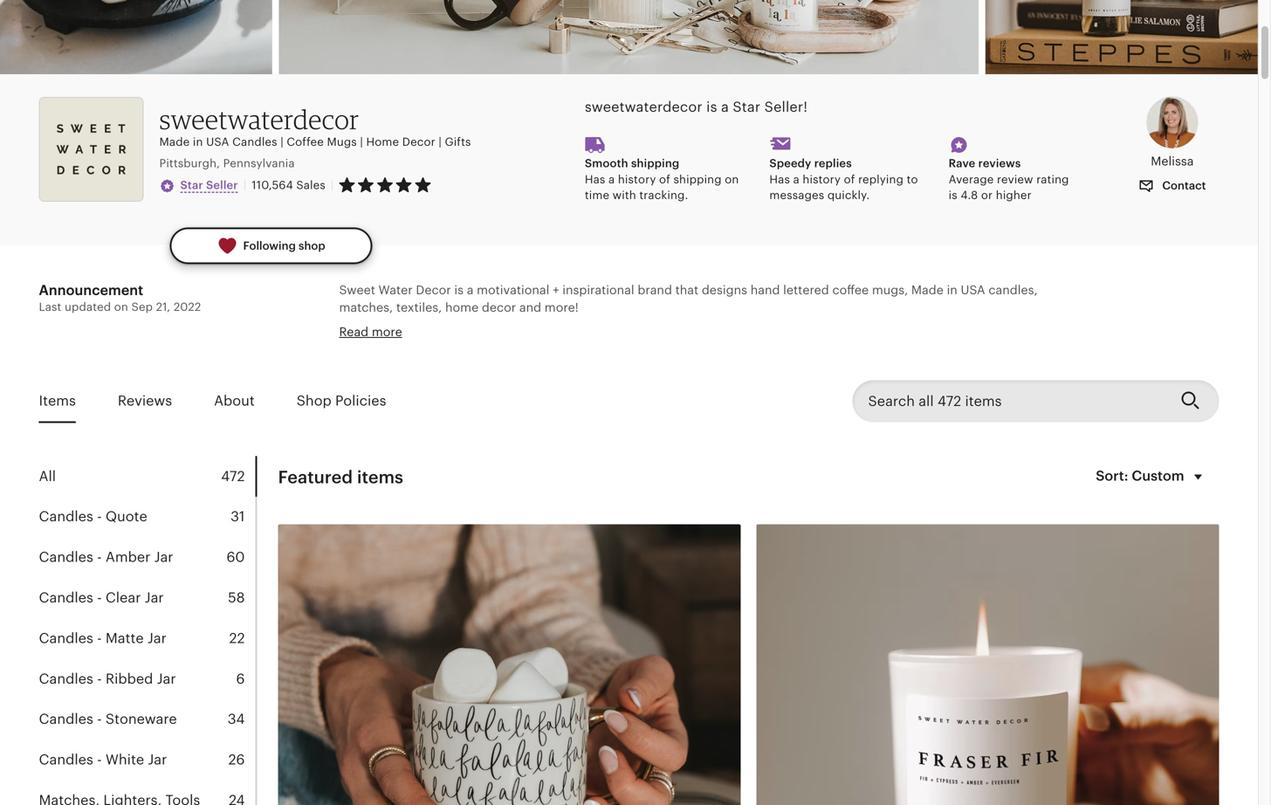 Task type: describe. For each thing, give the bounding box(es) containing it.
fa la la la coffee mug | christmas coffee mug | holiday mug | christmas mug | christmas gift | gold coffee mug | birthday gifts | chic decor image
[[278, 524, 741, 805]]

26
[[228, 752, 245, 768]]

quote
[[106, 509, 147, 525]]

proudly
[[1009, 335, 1054, 349]]

about link
[[214, 381, 255, 421]]

60
[[227, 550, 245, 565]]

made inside the sweetwaterdecor made in usa candles | coffee mugs | home decor | gifts
[[159, 136, 190, 149]]

sweetwaterdecor for sweetwaterdecor is a star seller!
[[585, 99, 703, 115]]

gifts
[[445, 136, 471, 149]]

women's
[[339, 625, 392, 639]]

melissa inside our owner + designer melissa hand letters and designs each item at swd! in our pittsburgh, pa candle factory, we proudly make our gluten, lead, and phthalate free candles.  all of our candles are made from high quality fragrance oil and a soy based kosher wax.  many scents even contain essential oils!
[[472, 335, 516, 349]]

decor inside sweet water decor is a motivational + inspirational brand that designs hand lettered coffee mugs, made in usa candles, matches, textiles, home decor and more!
[[416, 283, 451, 297]]

custom
[[1132, 468, 1185, 484]]

history for quickly.
[[803, 173, 841, 186]]

featured in:
[[339, 403, 419, 417]]

candles for candles - matte jar
[[39, 631, 93, 646]]

facebook:
[[339, 762, 400, 776]]

designs inside our owner + designer melissa hand letters and designs each item at swd! in our pittsburgh, pa candle factory, we proudly make our gluten, lead, and phthalate free candles.  all of our candles are made from high quality fragrance oil and a soy based kosher wax.  many scents even contain essential oils!
[[617, 335, 663, 349]]

tab containing candles - white jar
[[39, 740, 256, 780]]

in inside the sweetwaterdecor made in usa candles | coffee mugs | home decor | gifts
[[193, 136, 203, 149]]

policies
[[335, 393, 387, 409]]

at
[[727, 335, 738, 349]]

smooth shipping has a history of shipping on time with tracking.
[[585, 157, 739, 202]]

claire
[[375, 523, 409, 537]]

replies
[[815, 157, 852, 170]]

and down the factory,
[[945, 352, 967, 366]]

| 110,564 sales |
[[243, 178, 334, 192]]

Search all 472 items text field
[[853, 380, 1167, 422]]

items link
[[39, 381, 76, 421]]

stoneware
[[106, 712, 177, 727]]

is inside sweet water decor is a motivational + inspirational brand that designs hand lettered coffee mugs, made in usa candles, matches, textiles, home decor and more!
[[455, 283, 464, 297]]

refinery29
[[339, 540, 402, 554]]

sections tab list
[[39, 456, 257, 805]]

to
[[907, 173, 919, 186]]

our owner + designer melissa hand letters and designs each item at swd! in our pittsburgh, pa candle factory, we proudly make our gluten, lead, and phthalate free candles.  all of our candles are made from high quality fragrance oil and a soy based kosher wax.  many scents even contain essential oils!
[[339, 335, 1089, 383]]

in inside sweet water decor is a motivational + inspirational brand that designs hand lettered coffee mugs, made in usa candles, matches, textiles, home decor and more!
[[947, 283, 958, 297]]

with
[[613, 189, 637, 202]]

star_seller image
[[159, 178, 175, 194]]

is inside rave reviews average review rating is 4.8 or higher
[[949, 189, 958, 202]]

smooth
[[585, 157, 629, 170]]

candles - quote
[[39, 509, 147, 525]]

a inside smooth shipping has a history of shipping on time with tracking.
[[609, 173, 615, 186]]

last
[[39, 301, 62, 314]]

even
[[445, 369, 473, 383]]

| right seller
[[243, 178, 247, 192]]

motivational
[[477, 283, 550, 297]]

rating
[[1037, 173, 1070, 186]]

made inside sweet water decor is a motivational + inspirational brand that designs hand lettered coffee mugs, made in usa candles, matches, textiles, home decor and more!
[[912, 283, 944, 297]]

fraser fir white jar soy candle + wood lid | christmas tree candle | christmas candles | cinnamon candle | forest candle | christmas candle image
[[757, 524, 1220, 805]]

star seller
[[180, 179, 238, 192]]

- for ribbed
[[97, 671, 102, 687]]

item
[[698, 335, 724, 349]]

twitter:
[[339, 745, 383, 759]]

scents
[[404, 369, 442, 383]]

world
[[395, 625, 429, 639]]

white
[[106, 752, 144, 768]]

candles for candles - white jar
[[39, 752, 93, 768]]

has for has a history of replying to messages quickly.
[[770, 173, 791, 186]]

of for replying
[[844, 173, 856, 186]]

shop
[[297, 393, 332, 409]]

on inside smooth shipping has a history of shipping on time with tracking.
[[725, 173, 739, 186]]

contain
[[477, 369, 521, 383]]

candles - ribbed jar
[[39, 671, 176, 687]]

➕
[[462, 694, 474, 708]]

- for clear
[[97, 590, 102, 606]]

| left gifts
[[439, 136, 442, 149]]

- for matte
[[97, 631, 102, 646]]

brand
[[638, 283, 673, 297]]

fragrance
[[867, 352, 924, 366]]

candles for candles - amber jar
[[39, 550, 93, 565]]

0 vertical spatial shipping
[[632, 157, 680, 170]]

pennsylvania
[[223, 157, 295, 170]]

melissa image
[[1147, 96, 1199, 148]]

items
[[357, 467, 404, 487]]

and down designer
[[438, 352, 461, 366]]

0 vertical spatial pittsburgh,
[[159, 157, 220, 170]]

matte
[[106, 631, 144, 646]]

made
[[728, 352, 761, 366]]

+ inside 'marie claire magazine refinery29 the huffington post amazon.com blog popsugar brit + co women's world magazine pregnancy and newborn magazine justine magazine style me pretty pittsburgh magazine ➕  many more!'
[[363, 608, 369, 622]]

2022
[[174, 301, 201, 314]]

oil
[[927, 352, 941, 366]]

history for with
[[618, 173, 656, 186]]

decor inside the sweetwaterdecor made in usa candles | coffee mugs | home decor | gifts
[[402, 136, 436, 149]]

review
[[998, 173, 1034, 186]]

1 horizontal spatial melissa
[[1151, 154, 1195, 168]]

of for shipping
[[660, 173, 671, 186]]

in
[[776, 335, 787, 349]]

sort: custom
[[1096, 468, 1185, 484]]

each
[[666, 335, 694, 349]]

hand inside sweet water decor is a motivational + inspirational brand that designs hand lettered coffee mugs, made in usa candles, matches, textiles, home decor and more!
[[751, 283, 780, 297]]

more!
[[512, 694, 546, 708]]

and inside 'marie claire magazine refinery29 the huffington post amazon.com blog popsugar brit + co women's world magazine pregnancy and newborn magazine justine magazine style me pretty pittsburgh magazine ➕  many more!'
[[405, 643, 427, 657]]

all inside tab
[[39, 468, 56, 484]]

1 vertical spatial shipping
[[674, 173, 722, 186]]

candles inside the sweetwaterdecor made in usa candles | coffee mugs | home decor | gifts
[[232, 136, 278, 149]]

owner
[[365, 335, 404, 349]]

pittsburgh, pennsylvania
[[159, 157, 295, 170]]

pittsburgh, inside our owner + designer melissa hand letters and designs each item at swd! in our pittsburgh, pa candle factory, we proudly make our gluten, lead, and phthalate free candles.  all of our candles are made from high quality fragrance oil and a soy based kosher wax.  many scents even contain essential oils!
[[813, 335, 877, 349]]

and right letters
[[592, 335, 614, 349]]

read more
[[339, 325, 402, 339]]

designer
[[417, 335, 469, 349]]

all inside our owner + designer melissa hand letters and designs each item at swd! in our pittsburgh, pa candle factory, we proudly make our gluten, lead, and phthalate free candles.  all of our candles are made from high quality fragrance oil and a soy based kosher wax.  many scents even contain essential oils!
[[601, 352, 616, 366]]

sweetwaterdecor for sweetwaterdecor made in usa candles | coffee mugs | home decor | gifts
[[159, 103, 359, 135]]

from
[[764, 352, 792, 366]]

contact button
[[1126, 170, 1220, 202]]

me
[[372, 677, 390, 691]]

tab containing candles - clear jar
[[39, 578, 256, 618]]

1 horizontal spatial is
[[707, 99, 718, 115]]

many inside our owner + designer melissa hand letters and designs each item at swd! in our pittsburgh, pa candle factory, we proudly make our gluten, lead, and phthalate free candles.  all of our candles are made from high quality fragrance oil and a soy based kosher wax.  many scents even contain essential oils!
[[369, 369, 401, 383]]

rave reviews average review rating is 4.8 or higher
[[949, 157, 1070, 202]]

+ inside sweet water decor is a motivational + inspirational brand that designs hand lettered coffee mugs, made in usa candles, matches, textiles, home decor and more!
[[553, 283, 559, 297]]

reviews
[[979, 157, 1022, 170]]

more!
[[545, 300, 579, 314]]

110,564
[[252, 179, 293, 192]]

or
[[982, 189, 993, 202]]

amazon.com
[[339, 574, 416, 588]]

shop
[[299, 239, 326, 253]]

jar for candles - amber jar
[[154, 550, 173, 565]]

1 vertical spatial @sweetwaterdecor
[[386, 745, 499, 759]]

are
[[706, 352, 725, 366]]

magazine inside the 'glamour magazine business insider'
[[404, 454, 460, 468]]

| right the mugs at the left of the page
[[360, 136, 363, 149]]

sales
[[296, 179, 326, 192]]

a inside 'speedy replies has a history of replying to messages quickly.'
[[794, 173, 800, 186]]



Task type: locate. For each thing, give the bounding box(es) containing it.
pittsburgh, up star seller button
[[159, 157, 220, 170]]

1 vertical spatial decor
[[416, 283, 451, 297]]

melissa link
[[1126, 96, 1220, 170]]

in
[[193, 136, 203, 149], [947, 283, 958, 297]]

0 horizontal spatial history
[[618, 173, 656, 186]]

5 - from the top
[[97, 671, 102, 687]]

has inside 'speedy replies has a history of replying to messages quickly.'
[[770, 173, 791, 186]]

0 horizontal spatial many
[[369, 369, 401, 383]]

2 vertical spatial @sweetwaterdecor
[[403, 762, 516, 776]]

following shop
[[243, 239, 326, 253]]

| inside | 110,564 sales |
[[331, 179, 334, 192]]

free
[[523, 352, 546, 366]]

is up home
[[455, 283, 464, 297]]

the
[[339, 557, 361, 571]]

magazine up newborn
[[433, 625, 489, 639]]

candles for candles - stoneware
[[39, 712, 93, 727]]

- up candles - white jar
[[97, 712, 102, 727]]

on left sep
[[114, 301, 128, 314]]

0 vertical spatial on
[[725, 173, 739, 186]]

1 - from the top
[[97, 509, 102, 525]]

hand inside our owner + designer melissa hand letters and designs each item at swd! in our pittsburgh, pa candle factory, we proudly make our gluten, lead, and phthalate free candles.  all of our candles are made from high quality fragrance oil and a soy based kosher wax.  many scents even contain essential oils!
[[519, 335, 548, 349]]

0 horizontal spatial is
[[455, 283, 464, 297]]

candles - matte jar
[[39, 631, 167, 646]]

tab
[[39, 456, 256, 497], [39, 497, 256, 537], [39, 537, 256, 578], [39, 578, 256, 618], [39, 618, 256, 659], [39, 659, 256, 699], [39, 699, 256, 740], [39, 740, 256, 780], [39, 780, 256, 805]]

| left the coffee
[[281, 136, 284, 149]]

business
[[339, 471, 390, 485]]

0 horizontal spatial has
[[585, 173, 606, 186]]

1 horizontal spatial hand
[[751, 283, 780, 297]]

0 horizontal spatial hand
[[519, 335, 548, 349]]

tab containing all
[[39, 456, 256, 497]]

star right 'star_seller' icon
[[180, 179, 203, 192]]

many right ➕
[[478, 694, 509, 708]]

tab down the amber
[[39, 578, 256, 618]]

pittsburgh, up quality
[[813, 335, 877, 349]]

1 horizontal spatial many
[[478, 694, 509, 708]]

jar right the amber
[[154, 550, 173, 565]]

candles up candles - amber jar
[[39, 509, 93, 525]]

0 horizontal spatial designs
[[617, 335, 663, 349]]

6 tab from the top
[[39, 659, 256, 699]]

of inside 'speedy replies has a history of replying to messages quickly.'
[[844, 173, 856, 186]]

magazine
[[404, 454, 460, 468], [412, 523, 468, 537], [433, 625, 489, 639], [487, 643, 542, 657], [384, 660, 439, 674], [403, 694, 459, 708]]

all up oils!
[[601, 352, 616, 366]]

higher
[[996, 189, 1032, 202]]

8 tab from the top
[[39, 740, 256, 780]]

0 horizontal spatial sweetwaterdecor
[[159, 103, 359, 135]]

huffington
[[364, 557, 426, 571]]

1 horizontal spatial history
[[803, 173, 841, 186]]

candles for candles - ribbed jar
[[39, 671, 93, 687]]

1 horizontal spatial made
[[912, 283, 944, 297]]

sweetwaterdecor
[[585, 99, 703, 115], [159, 103, 359, 135]]

34
[[228, 712, 245, 727]]

a inside our owner + designer melissa hand letters and designs each item at swd! in our pittsburgh, pa candle factory, we proudly make our gluten, lead, and phthalate free candles.  all of our candles are made from high quality fragrance oil and a soy based kosher wax.  many scents even contain essential oils!
[[970, 352, 977, 366]]

replying
[[859, 173, 904, 186]]

2 horizontal spatial is
[[949, 189, 958, 202]]

candles down candles - stoneware
[[39, 752, 93, 768]]

a left the soy
[[970, 352, 977, 366]]

1 vertical spatial melissa
[[472, 335, 516, 349]]

in up the factory,
[[947, 283, 958, 297]]

0 horizontal spatial +
[[363, 608, 369, 622]]

1 history from the left
[[618, 173, 656, 186]]

4 - from the top
[[97, 631, 102, 646]]

22
[[229, 631, 245, 646]]

made right mugs,
[[912, 283, 944, 297]]

many inside 'marie claire magazine refinery29 the huffington post amazon.com blog popsugar brit + co women's world magazine pregnancy and newborn magazine justine magazine style me pretty pittsburgh magazine ➕  many more!'
[[478, 694, 509, 708]]

31
[[231, 509, 245, 525]]

- left white on the bottom of page
[[97, 752, 102, 768]]

time
[[585, 189, 610, 202]]

seller
[[206, 179, 238, 192]]

- for amber
[[97, 550, 102, 565]]

more
[[372, 325, 402, 339]]

0 vertical spatial in
[[193, 136, 203, 149]]

| right sales
[[331, 179, 334, 192]]

1 horizontal spatial has
[[770, 173, 791, 186]]

+ up lead, in the top left of the page
[[407, 335, 414, 349]]

1 horizontal spatial star
[[733, 99, 761, 115]]

jar right "ribbed"
[[157, 671, 176, 687]]

tab up the stoneware
[[39, 659, 256, 699]]

2 vertical spatial +
[[363, 608, 369, 622]]

sweetwaterdecor up smooth
[[585, 99, 703, 115]]

jar right clear
[[145, 590, 164, 606]]

sweet
[[339, 283, 375, 297]]

make
[[1058, 335, 1089, 349]]

1 vertical spatial made
[[912, 283, 944, 297]]

0 vertical spatial decor
[[402, 136, 436, 149]]

2 vertical spatial is
[[455, 283, 464, 297]]

soy
[[980, 352, 1000, 366]]

tab up "ribbed"
[[39, 618, 256, 659]]

jar right matte
[[148, 631, 167, 646]]

tab down white on the bottom of page
[[39, 780, 256, 805]]

star seller button
[[159, 176, 238, 194]]

inspirational
[[563, 283, 635, 297]]

0 vertical spatial star
[[733, 99, 761, 115]]

that
[[676, 283, 699, 297]]

2 horizontal spatial +
[[553, 283, 559, 297]]

1 horizontal spatial usa
[[961, 283, 986, 297]]

magazine up insider
[[404, 454, 460, 468]]

ribbed
[[106, 671, 153, 687]]

history up with at the top of the page
[[618, 173, 656, 186]]

472
[[221, 468, 245, 484]]

sweetwaterdecor up pennsylvania
[[159, 103, 359, 135]]

0 horizontal spatial on
[[114, 301, 128, 314]]

lettered
[[784, 283, 830, 297]]

2 horizontal spatial of
[[844, 173, 856, 186]]

1 vertical spatial designs
[[617, 335, 663, 349]]

sweetwaterdecor made in usa candles | coffee mugs | home decor | gifts
[[159, 103, 471, 149]]

0 vertical spatial designs
[[702, 283, 748, 297]]

magazine up more! at the left of page
[[487, 643, 542, 657]]

candles for candles - clear jar
[[39, 590, 93, 606]]

textiles,
[[396, 300, 442, 314]]

our left the candles
[[635, 352, 654, 366]]

jar right white on the bottom of page
[[148, 752, 167, 768]]

1 horizontal spatial all
[[601, 352, 616, 366]]

tab up the amber
[[39, 497, 256, 537]]

0 horizontal spatial star
[[180, 179, 203, 192]]

made
[[159, 136, 190, 149], [912, 283, 944, 297]]

- for white
[[97, 752, 102, 768]]

on down 'sweetwaterdecor is a star seller!'
[[725, 173, 739, 186]]

instagram: @sweetwaterdecor twitter: @sweetwaterdecor facebook: @sweetwaterdecor pinterest: http://www.pinterest.com/sweetwaterdecor
[[339, 728, 654, 794]]

+ left co
[[363, 608, 369, 622]]

post
[[430, 557, 455, 571]]

1 horizontal spatial pittsburgh,
[[813, 335, 877, 349]]

- left clear
[[97, 590, 102, 606]]

is
[[707, 99, 718, 115], [949, 189, 958, 202], [455, 283, 464, 297]]

hand up the free
[[519, 335, 548, 349]]

has inside smooth shipping has a history of shipping on time with tracking.
[[585, 173, 606, 186]]

1 horizontal spatial +
[[407, 335, 414, 349]]

0 horizontal spatial our
[[339, 352, 359, 366]]

a left the seller!
[[722, 99, 729, 115]]

history down replies
[[803, 173, 841, 186]]

decor up textiles,
[[416, 283, 451, 297]]

rave
[[949, 157, 976, 170]]

tab containing candles - amber jar
[[39, 537, 256, 578]]

jar for candles - clear jar
[[145, 590, 164, 606]]

|
[[281, 136, 284, 149], [360, 136, 363, 149], [439, 136, 442, 149], [243, 178, 247, 192], [331, 179, 334, 192]]

- left the amber
[[97, 550, 102, 565]]

clear
[[106, 590, 141, 606]]

1 horizontal spatial in
[[947, 283, 958, 297]]

letters
[[551, 335, 589, 349]]

marie claire magazine refinery29 the huffington post amazon.com blog popsugar brit + co women's world magazine pregnancy and newborn magazine justine magazine style me pretty pittsburgh magazine ➕  many more!
[[339, 523, 546, 708]]

1 horizontal spatial designs
[[702, 283, 748, 297]]

sort: custom button
[[1086, 456, 1220, 498]]

1 has from the left
[[585, 173, 606, 186]]

tab down "ribbed"
[[39, 699, 256, 740]]

4.8
[[961, 189, 979, 202]]

our right in
[[790, 335, 810, 349]]

designs left each
[[617, 335, 663, 349]]

tab containing candles - ribbed jar
[[39, 659, 256, 699]]

0 horizontal spatial in
[[193, 136, 203, 149]]

announcement last updated on sep 21, 2022
[[39, 283, 201, 314]]

has up time
[[585, 173, 606, 186]]

magazine up post
[[412, 523, 468, 537]]

candles down candles - matte jar on the left bottom
[[39, 671, 93, 687]]

- left matte
[[97, 631, 102, 646]]

designs inside sweet water decor is a motivational + inspirational brand that designs hand lettered coffee mugs, made in usa candles, matches, textiles, home decor and more!
[[702, 283, 748, 297]]

and inside sweet water decor is a motivational + inspirational brand that designs hand lettered coffee mugs, made in usa candles, matches, textiles, home decor and more!
[[520, 300, 542, 314]]

a inside sweet water decor is a motivational + inspirational brand that designs hand lettered coffee mugs, made in usa candles, matches, textiles, home decor and more!
[[467, 283, 474, 297]]

candles down candles - quote
[[39, 550, 93, 565]]

jar for candles - ribbed jar
[[157, 671, 176, 687]]

1 horizontal spatial of
[[660, 173, 671, 186]]

history inside 'speedy replies has a history of replying to messages quickly.'
[[803, 173, 841, 186]]

designs right that
[[702, 283, 748, 297]]

0 vertical spatial usa
[[206, 136, 229, 149]]

1 vertical spatial many
[[478, 694, 509, 708]]

essential
[[524, 369, 575, 383]]

6
[[236, 671, 245, 687]]

and down world at left bottom
[[405, 643, 427, 657]]

of inside our owner + designer melissa hand letters and designs each item at swd! in our pittsburgh, pa candle factory, we proudly make our gluten, lead, and phthalate free candles.  all of our candles are made from high quality fragrance oil and a soy based kosher wax.  many scents even contain essential oils!
[[620, 352, 631, 366]]

many down gluten,
[[369, 369, 401, 383]]

0 vertical spatial +
[[553, 283, 559, 297]]

featured
[[278, 467, 353, 487]]

0 vertical spatial is
[[707, 99, 718, 115]]

based
[[1003, 352, 1039, 366]]

reviews
[[118, 393, 172, 409]]

wax.
[[339, 369, 366, 383]]

blog
[[419, 574, 446, 588]]

kosher
[[1042, 352, 1082, 366]]

2 horizontal spatial our
[[790, 335, 810, 349]]

announcement
[[39, 283, 143, 298]]

- left "ribbed"
[[97, 671, 102, 687]]

newborn
[[430, 643, 483, 657]]

of up tracking.
[[660, 173, 671, 186]]

1 vertical spatial all
[[39, 468, 56, 484]]

glamour
[[339, 454, 401, 468]]

1 vertical spatial is
[[949, 189, 958, 202]]

1 vertical spatial in
[[947, 283, 958, 297]]

on inside announcement last updated on sep 21, 2022
[[114, 301, 128, 314]]

usa inside sweet water decor is a motivational + inspirational brand that designs hand lettered coffee mugs, made in usa candles, matches, textiles, home decor and more!
[[961, 283, 986, 297]]

0 vertical spatial @sweetwaterdecor
[[405, 728, 518, 742]]

http://www.pinterest.com/sweetwaterdecor
[[398, 780, 654, 794]]

1 horizontal spatial sweetwaterdecor
[[585, 99, 703, 115]]

pittsburgh
[[339, 694, 400, 708]]

has for has a history of shipping on time with tracking.
[[585, 173, 606, 186]]

2 history from the left
[[803, 173, 841, 186]]

a up home
[[467, 283, 474, 297]]

coffee
[[833, 283, 869, 297]]

0 horizontal spatial usa
[[206, 136, 229, 149]]

melissa up phthalate
[[472, 335, 516, 349]]

candles down candles - clear jar
[[39, 631, 93, 646]]

usa up pittsburgh, pennsylvania
[[206, 136, 229, 149]]

1 vertical spatial on
[[114, 301, 128, 314]]

0 horizontal spatial made
[[159, 136, 190, 149]]

candles - stoneware
[[39, 712, 177, 727]]

usa inside the sweetwaterdecor made in usa candles | coffee mugs | home decor | gifts
[[206, 136, 229, 149]]

all
[[601, 352, 616, 366], [39, 468, 56, 484]]

decor right home
[[402, 136, 436, 149]]

candles for candles - quote
[[39, 509, 93, 525]]

average
[[949, 173, 994, 186]]

history inside smooth shipping has a history of shipping on time with tracking.
[[618, 173, 656, 186]]

jar for candles - white jar
[[148, 752, 167, 768]]

sweetwaterdecor inside the sweetwaterdecor made in usa candles | coffee mugs | home decor | gifts
[[159, 103, 359, 135]]

has down speedy
[[770, 173, 791, 186]]

3 - from the top
[[97, 590, 102, 606]]

candles,
[[989, 283, 1038, 297]]

magazine down pretty
[[403, 694, 459, 708]]

our down our
[[339, 352, 359, 366]]

2 tab from the top
[[39, 497, 256, 537]]

pretty
[[393, 677, 427, 691]]

a up messages
[[794, 173, 800, 186]]

star left the seller!
[[733, 99, 761, 115]]

factory,
[[942, 335, 986, 349]]

0 vertical spatial melissa
[[1151, 154, 1195, 168]]

1 horizontal spatial on
[[725, 173, 739, 186]]

pittsburgh,
[[159, 157, 220, 170], [813, 335, 877, 349]]

0 vertical spatial all
[[601, 352, 616, 366]]

0 vertical spatial hand
[[751, 283, 780, 297]]

0 horizontal spatial pittsburgh,
[[159, 157, 220, 170]]

+ up more!
[[553, 283, 559, 297]]

contact
[[1160, 179, 1207, 192]]

all up candles - quote
[[39, 468, 56, 484]]

speedy replies has a history of replying to messages quickly.
[[770, 157, 919, 202]]

1 vertical spatial +
[[407, 335, 414, 349]]

- for stoneware
[[97, 712, 102, 727]]

high
[[795, 352, 821, 366]]

read more link
[[339, 325, 402, 339]]

- left quote
[[97, 509, 102, 525]]

0 horizontal spatial all
[[39, 468, 56, 484]]

tab up quote
[[39, 456, 256, 497]]

1 vertical spatial star
[[180, 179, 203, 192]]

candles up pennsylvania
[[232, 136, 278, 149]]

tab containing candles - quote
[[39, 497, 256, 537]]

- for quote
[[97, 509, 102, 525]]

7 - from the top
[[97, 752, 102, 768]]

4 tab from the top
[[39, 578, 256, 618]]

0 horizontal spatial melissa
[[472, 335, 516, 349]]

of inside smooth shipping has a history of shipping on time with tracking.
[[660, 173, 671, 186]]

jar for candles - matte jar
[[148, 631, 167, 646]]

a down smooth
[[609, 173, 615, 186]]

has
[[585, 173, 606, 186], [770, 173, 791, 186]]

0 vertical spatial many
[[369, 369, 401, 383]]

sweet water decor is a motivational + inspirational brand that designs hand lettered coffee mugs, made in usa candles, matches, textiles, home decor and more!
[[339, 283, 1038, 314]]

magazine up pretty
[[384, 660, 439, 674]]

of
[[660, 173, 671, 186], [844, 173, 856, 186], [620, 352, 631, 366]]

swd!
[[741, 335, 773, 349]]

in up pittsburgh, pennsylvania
[[193, 136, 203, 149]]

1 vertical spatial pittsburgh,
[[813, 335, 877, 349]]

hand left lettered
[[751, 283, 780, 297]]

5 tab from the top
[[39, 618, 256, 659]]

7 tab from the top
[[39, 699, 256, 740]]

2 has from the left
[[770, 173, 791, 186]]

tab containing candles - stoneware
[[39, 699, 256, 740]]

candles up candles - white jar
[[39, 712, 93, 727]]

hand
[[751, 283, 780, 297], [519, 335, 548, 349]]

history
[[618, 173, 656, 186], [803, 173, 841, 186]]

made up 'star_seller' icon
[[159, 136, 190, 149]]

candles
[[232, 136, 278, 149], [39, 509, 93, 525], [39, 550, 93, 565], [39, 590, 93, 606], [39, 631, 93, 646], [39, 671, 93, 687], [39, 712, 93, 727], [39, 752, 93, 768]]

amber
[[106, 550, 151, 565]]

1 vertical spatial hand
[[519, 335, 548, 349]]

pregnancy
[[339, 643, 401, 657]]

9 tab from the top
[[39, 780, 256, 805]]

is left the seller!
[[707, 99, 718, 115]]

tab containing candles - matte jar
[[39, 618, 256, 659]]

usa left candles,
[[961, 283, 986, 297]]

home
[[445, 300, 479, 314]]

marie
[[339, 523, 372, 537]]

justine
[[339, 660, 380, 674]]

1 horizontal spatial our
[[635, 352, 654, 366]]

3 tab from the top
[[39, 537, 256, 578]]

1 vertical spatial usa
[[961, 283, 986, 297]]

tracking.
[[640, 189, 689, 202]]

and down motivational
[[520, 300, 542, 314]]

2 - from the top
[[97, 550, 102, 565]]

+ inside our owner + designer melissa hand letters and designs each item at swd! in our pittsburgh, pa candle factory, we proudly make our gluten, lead, and phthalate free candles.  all of our candles are made from high quality fragrance oil and a soy based kosher wax.  many scents even contain essential oils!
[[407, 335, 414, 349]]

candles up candles - matte jar on the left bottom
[[39, 590, 93, 606]]

6 - from the top
[[97, 712, 102, 727]]

+
[[553, 283, 559, 297], [407, 335, 414, 349], [363, 608, 369, 622]]

of up quickly.
[[844, 173, 856, 186]]

is left '4.8'
[[949, 189, 958, 202]]

tab down quote
[[39, 537, 256, 578]]

insider
[[394, 471, 434, 485]]

star inside button
[[180, 179, 203, 192]]

melissa up contact button
[[1151, 154, 1195, 168]]

tab down the stoneware
[[39, 740, 256, 780]]

designs
[[702, 283, 748, 297], [617, 335, 663, 349]]

of right candles.
[[620, 352, 631, 366]]

0 vertical spatial made
[[159, 136, 190, 149]]

1 tab from the top
[[39, 456, 256, 497]]

0 horizontal spatial of
[[620, 352, 631, 366]]



Task type: vqa. For each thing, say whether or not it's contained in the screenshot.


